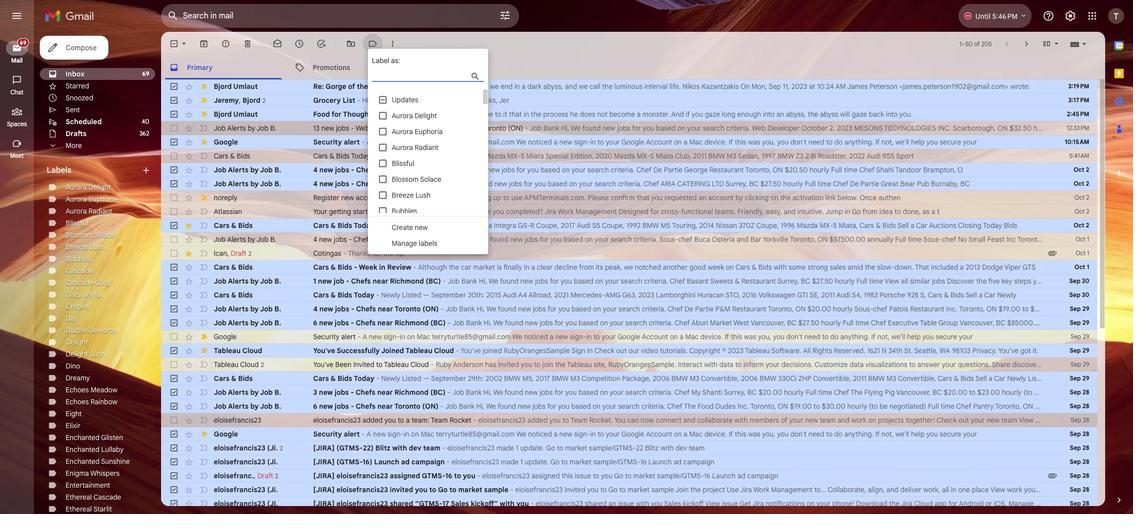 Task type: vqa. For each thing, say whether or not it's contained in the screenshot.


Task type: describe. For each thing, give the bounding box(es) containing it.
0 vertical spatial was
[[748, 138, 760, 147]]

secure for sep 28
[[940, 430, 961, 439]]

a4
[[518, 291, 527, 300]]

connect
[[656, 416, 682, 425]]

0 horizontal spatial work
[[558, 207, 574, 216]]

google down jeremy
[[214, 138, 238, 147]]

0 vertical spatial out
[[616, 347, 627, 356]]

chef left aria
[[644, 179, 659, 188]]

29 for security alert - a new sign-in on mac terryturtle85@gmail.com we noticed a new sign-in to your google account on a mac device. if this was you, you don't need to do anything. if not, we'll help you secure your
[[1083, 333, 1089, 341]]

alerts for 6 new jobs - chefs near toronto (on) - job bank hi, we found new jobs for you based on your search criteria. chef the food dudes inc. toronto, on $19.00 to $30.00 hourly (to be negotiated) full time chef pantry toronto, on $19.00 to $22.50
[[228, 402, 249, 411]]

20 row from the top
[[161, 344, 1097, 358]]

0 vertical spatial terryturtle85@gmail.com
[[436, 138, 515, 147]]

rocket.
[[589, 416, 613, 425]]

1 horizontal spatial campaign
[[683, 458, 715, 467]]

2 horizontal spatial 16
[[704, 472, 710, 481]]

hi, for job bank hi, we found new jobs for you based on your search criteria. chef the food dudes inc. toronto, on $19.00 to $30.00 hourly (to be negotiated) full time chef pantry toronto, on $19.00 to $22.50
[[476, 402, 485, 411]]

0 vertical spatial lush
[[416, 191, 431, 200]]

[jira] (gtms-22) blitz with dev team - eloisefrancis23 made 1 update. go to market sample/gtms-22 blitz with dev team ‌ ‌ ‌ ‌ ‌ ‌ ‌ ‌ ‌ ‌ ‌ ‌ ‌ ‌ ‌ ‌ ‌ ‌ ‌ ‌ ‌ ‌ ‌ ‌ ‌ ‌ ‌ ‌ ‌ ‌ ‌ ‌ ‌ ‌ ‌ ‌ ‌ ‌ ‌ ‌ ‌ ‌ ‌ ‌ ‌ ‌ ‌ ‌ ‌ ‌ ‌ ‌ ‌ ‌ ‌ ‌ ‌ ‌ ‌ ‌ ‌
[[313, 444, 813, 453]]

great
[[881, 179, 899, 188]]

bc right burnaby,
[[961, 179, 970, 188]]

restaurant down 2016
[[732, 305, 766, 314]]

listed for newly listed — september 29th: 2002 bmw m5, 2017 bmw m3 competition package, 2006 bmw m3 convertible, 2006 bmw 330ci zhp convertible, 2011 bmw m3 convertible, cars & bids sell a car newly listed
[[402, 374, 421, 383]]

bmw left "330ci" in the right of the page
[[760, 374, 776, 383]]

toggle split pane mode image
[[1042, 39, 1052, 49]]

2 vertical spatial of
[[781, 416, 788, 425]]

and left projects
[[838, 416, 850, 425]]

toronto for 6 new jobs - chefs near toronto (on) - job bank hi, we found new jobs for you based on your search criteria. chef the food dudes inc. toronto, on $19.00 to $30.00 hourly (to be negotiated) full time chef pantry toronto, on $19.00 to $22.50
[[394, 402, 420, 411]]

not, for sep 29
[[877, 333, 890, 342]]

job alerts by job b. for 13 new jobs - web developers and programmers  near toronto (on) - job bank hi, we found new jobs for you based on your search criteria. web developer october 2, 2023 mesons technologies inc. scarborough, on $32.50 hourly full time web developer o
[[214, 124, 277, 133]]

the right call
[[602, 82, 613, 91]]

by for 13 new jobs - web developers and programmers  near toronto (on) - job bank hi, we found new jobs for you based on your search criteria. web developer october 2, 2023 mesons technologies inc. scarborough, on $32.50 hourly full time web developer o
[[248, 124, 255, 133]]

row containing ican
[[161, 247, 1097, 261]]

pub
[[917, 179, 929, 188]]

2 vertical spatial sample/gtms-
[[657, 472, 704, 481]]

2 vertical spatial partie
[[695, 305, 714, 314]]

at
[[809, 82, 815, 91]]

google down can
[[622, 430, 644, 439]]

toronto for 4 new jobs - chefs near toronto (on) - job bank hi, we found new jobs for you based on your search criteria. chef de partie p&m restaurant toronto, on $20.00 hourly sous-chef patois restaurant inc. toronto, on $19.00 to $23.00 hourly (
[[395, 305, 421, 314]]

1 vertical spatial all
[[942, 486, 949, 495]]

you've up share
[[998, 347, 1019, 356]]

toronto for 4 new jobs - chefs near toronto (on) - job bank hi, we found new jobs for you based on your search criteria. sous-chef buca osteria and bar yorkville toronto, on $57500.00 annually full time sous-chef no small feast inc toronto, on $30.00
[[390, 235, 414, 244]]

1 web from the left
[[356, 124, 370, 133]]

2 vertical spatial car
[[994, 374, 1006, 383]]

some
[[789, 263, 806, 272]]

as:
[[391, 56, 400, 65]]

2 horizontal spatial mazda
[[797, 221, 818, 230]]

row containing noreply
[[161, 191, 1097, 205]]

0 vertical spatial should
[[459, 110, 480, 119]]

does
[[580, 110, 595, 119]]

z3
[[796, 152, 804, 161]]

2 miata from the left
[[656, 152, 673, 161]]

oct 2 for your getting started checklist
[[1075, 208, 1089, 215]]

a left t
[[931, 207, 935, 216]]

2 vertical spatial sell
[[976, 374, 987, 383]]

the left five
[[976, 277, 987, 286]]

st.
[[904, 347, 913, 356]]

snooze image
[[294, 39, 304, 49]]

sep for 26th row from the top
[[1070, 431, 1081, 438]]

bmw left "m5"
[[642, 221, 659, 230]]

1 data from the left
[[719, 360, 734, 369]]

0 horizontal spatial mazda
[[485, 152, 506, 161]]

full up activation
[[805, 179, 816, 188]]

listed down discoveries
[[1028, 374, 1047, 383]]

2 • from the left
[[1128, 500, 1131, 509]]

2 coupe, from the left
[[602, 221, 625, 230]]

2 inside eloisefranc. , draft 2
[[275, 473, 278, 480]]

1 horizontal spatial we
[[579, 82, 588, 91]]

2020
[[596, 152, 612, 161]]

a up rubyorangessample
[[550, 333, 554, 342]]

scheduled
[[66, 117, 102, 126]]

job alerts by job b. for 4 new jobs - chefs near toronto (on) - job bank hi, we found new jobs for you based on your search criteria. sous-chef buca osteria and bar yorkville toronto, on $57500.00 annually full time sous-chef no small feast inc toronto, on $30.00
[[214, 235, 277, 244]]

answer
[[917, 360, 940, 369]]

richmond up dear
[[395, 179, 429, 188]]

starred
[[66, 82, 89, 90]]

1 • from the left
[[1077, 500, 1080, 509]]

sep for row containing eloisefrancis23 (ji.
[[1070, 500, 1081, 508]]

has attachment image
[[1048, 471, 1058, 481]]

android
[[959, 500, 984, 509]]

bc down inform
[[748, 388, 757, 397]]

primary tab
[[161, 56, 286, 80]]

1 convertible, from the left
[[701, 374, 739, 383]]

manage labels
[[392, 239, 437, 248]]

compose button
[[40, 36, 109, 60]]

restaurant up 2016
[[742, 277, 776, 286]]

authen
[[879, 193, 901, 202]]

end
[[501, 82, 513, 91]]

chef down 2022
[[859, 166, 875, 175]]

aurora up blissful link
[[66, 207, 87, 216]]

sep 28 for [jira] eloisefrancis23 shared "gtms-17 sales kickoff" with you - eloisefrancis23 shared an issue with you sales kickoff view issue get jira notifications on your phone! download the jira cloud app for android or ios. manage notifications • give feedback • p
[[1070, 500, 1089, 508]]

1 horizontal spatial that
[[637, 193, 650, 202]]

1 horizontal spatial ad
[[674, 458, 682, 467]]

0 horizontal spatial 16
[[445, 472, 452, 481]]

restaurant up ltd
[[710, 166, 744, 175]]

2 dark from the left
[[527, 82, 542, 91]]

apmterminals.com.
[[524, 193, 586, 202]]

select input tool image
[[1081, 40, 1087, 48]]

row containing eloisefrancis23
[[161, 414, 1097, 428]]

hourly down s4, at right bottom
[[833, 305, 853, 314]]

sep 28 for [jira] (gtms-22) blitz with dev team - eloisefrancis23 made 1 update. go to market sample/gtms-22 blitz with dev team ‌ ‌ ‌ ‌ ‌ ‌ ‌ ‌ ‌ ‌ ‌ ‌ ‌ ‌ ‌ ‌ ‌ ‌ ‌ ‌ ‌ ‌ ‌ ‌ ‌ ‌ ‌ ‌ ‌ ‌ ‌ ‌ ‌ ‌ ‌ ‌ ‌ ‌ ‌ ‌ ‌ ‌ ‌ ‌ ‌ ‌ ‌ ‌ ‌ ‌ ‌ ‌ ‌ ‌ ‌ ‌ ‌ ‌ ‌ ‌ ‌
[[1070, 445, 1089, 452]]

0 horizontal spatial solace
[[94, 231, 115, 240]]

add to tasks image
[[316, 39, 326, 49]]

3
[[313, 388, 317, 397]]

download
[[856, 500, 887, 509]]

26 row from the top
[[161, 428, 1097, 442]]

link
[[825, 193, 836, 202]]

osteria
[[712, 235, 735, 244]]

align,
[[868, 486, 885, 495]]

ethereal for ethereal starlit
[[66, 505, 92, 514]]

security alert - a new sign-in on mac terryturtle85@gmail.com we noticed a new sign-in to your google account on a mac device. if this was you, you don't need to do anything. if not, we'll help you secure your for 28
[[313, 430, 977, 439]]

0 vertical spatial manage
[[392, 239, 417, 248]]

cloud up ruby
[[434, 347, 454, 356]]

of for the
[[348, 82, 355, 91]]

0 vertical spatial noticed
[[528, 138, 552, 147]]

sep 28 for eloisefrancis23 added you to a team: team rocket - eloisefrancis23 added you to team rocket. you can now connect and collaborate with members of your new team and work on projects together! check out your new team view team
[[1071, 417, 1089, 424]]

2 horizontal spatial 5
[[833, 221, 837, 230]]

tableau down the sign
[[567, 360, 592, 369]]

3:17 pm
[[1068, 96, 1089, 104]]

bear
[[900, 179, 915, 188]]

m3 left sedan,
[[727, 152, 736, 161]]

video
[[641, 347, 658, 356]]

need for 28
[[808, 430, 824, 439]]

richmond for 3 new jobs - chefs near richmond (bc)
[[395, 388, 429, 397]]

by for 3 new jobs - chefs near richmond (bc) - job bank hi, we found new jobs for you based on your search criteria. chef my shanti surrey, bc $20.00 hourly full time chef the flying pig vancouver, bc $20.00 to $23.00 hourly (to be negotiated) full
[[250, 388, 259, 397]]

3rd:
[[455, 152, 467, 161]]

row containing jeremy
[[161, 93, 1097, 107]]

hi, down process
[[561, 124, 569, 133]]

a left 2013 at the bottom right
[[960, 263, 964, 272]]

promotions tab
[[287, 56, 412, 80]]

the left abyss
[[808, 110, 818, 119]]

this for 10:15 am
[[735, 138, 746, 147]]

come
[[411, 82, 428, 91]]

3 web from the left
[[1083, 124, 1097, 133]]

its
[[596, 263, 603, 272]]

security alert - a new sign-in on mac terryturtle85@gmail.com we noticed a new sign-in to your google account on a mac device. if this was you, you don't need to do anything. if not, we'll help you secure your for 29
[[313, 333, 973, 342]]

september for 29th:
[[431, 374, 466, 383]]

full up the '$22.50'
[[1083, 388, 1094, 397]]

1 horizontal spatial aurora delight
[[392, 111, 437, 120]]

if down projects
[[875, 430, 880, 439]]

cars & bids for cars & bids - week in review - although the car market is finally in a clear decline from its peak, we notched another good week on cars & bids with some strong sales amid the slow-down. that included a 2013 dodge viper gts
[[214, 263, 253, 272]]

job alerts by job b. for 4 new jobs - chefs near toronto (on) - job bank hi, we found new jobs for you based on your search criteria. chef de partie p&m restaurant toronto, on $20.00 hourly sous-chef patois restaurant inc. toronto, on $19.00 to $23.00 hourly (
[[214, 305, 281, 314]]

(bc) up thank
[[431, 179, 446, 188]]

a left "clear" on the left bottom of page
[[531, 263, 535, 272]]

2 sales from the left
[[664, 500, 681, 509]]

0 horizontal spatial breeze lush
[[66, 243, 104, 252]]

newly for newly listed — october 3rd: 1992 mazda mx-5 miata special edition, 2020 mazda mx-5 miata club, 2011 bmw m3 sedan, 1997 bmw z3 2.8i roadster, 2022 audi rs5 sport
[[377, 152, 396, 161]]

if
[[686, 110, 690, 119]]

slow-
[[877, 263, 895, 272]]

2 sample from the left
[[651, 486, 674, 495]]

listed for newly listed — october 3rd: 1992 mazda mx-5 miata special edition, 2020 mazda mx-5 miata club, 2011 bmw m3 sedan, 1997 bmw z3 2.8i roadster, 2022 audi rs5 sport
[[398, 152, 417, 161]]

28 for security alert - a new sign-in on mac terryturtle85@gmail.com we noticed a new sign-in to your google account on a mac device. if this was you, you don't need to do anything. if not, we'll help you secure your
[[1083, 431, 1089, 438]]

a right become
[[637, 110, 641, 119]]

11 row from the top
[[161, 219, 1097, 233]]

secure for 10:15 am
[[940, 138, 961, 147]]

down.
[[895, 263, 914, 272]]

car
[[461, 263, 471, 272]]

toronto, down 1996
[[790, 235, 816, 244]]

how
[[423, 207, 437, 216]]

2 vertical spatial from
[[579, 263, 594, 272]]

a down done,
[[911, 221, 915, 230]]

1 vertical spatial blissful
[[66, 219, 88, 228]]

not, for 10:15 am
[[881, 138, 894, 147]]

toronto down see
[[482, 124, 506, 133]]

oct for register new account
[[1075, 194, 1085, 201]]

decline
[[555, 263, 577, 272]]

1 vertical spatial the
[[684, 402, 696, 411]]

2 convertible, from the left
[[813, 374, 851, 383]]

newly down discoveries
[[1007, 374, 1026, 383]]

use
[[511, 193, 523, 202]]

2013
[[966, 263, 980, 272]]

audi left a4
[[503, 291, 517, 300]]

27 row from the top
[[161, 442, 1097, 455]]

sep 29 for security alert - a new sign-in on mac terryturtle85@gmail.com we noticed a new sign-in to your google account on a mac device. if this was you, you don't need to do anything. if not, we'll help you secure your
[[1071, 333, 1089, 341]]

yorkville
[[763, 235, 788, 244]]

1 vertical spatial blossom solace
[[66, 231, 115, 240]]

on up has attachment image
[[1045, 235, 1055, 244]]

has attachment image
[[1048, 249, 1058, 259]]

labels heading
[[47, 166, 141, 176]]

2002
[[486, 374, 502, 383]]

1 dev from the left
[[409, 444, 421, 453]]

and down fights
[[408, 124, 420, 133]]

fights
[[408, 110, 426, 119]]

lush for the breeze lush link
[[89, 243, 104, 252]]

chef up below.
[[833, 179, 848, 188]]

2 vertical spatial surrey,
[[724, 388, 746, 397]]

1 miata from the left
[[526, 152, 544, 161]]

0 vertical spatial 2017
[[561, 221, 575, 230]]

ruby
[[436, 360, 451, 369]]

this for sep 28
[[735, 430, 746, 439]]

1 sample from the left
[[484, 486, 508, 495]]

back
[[869, 110, 884, 119]]

0 horizontal spatial 5
[[521, 152, 525, 161]]

the left process
[[531, 110, 541, 119]]

hi, for job bank hi, we found new jobs for you based on your search criteria. chef de partie p&m restaurant toronto, on $20.00 hourly sous-chef patois restaurant inc. toronto, on $19.00 to $23.00 hourly (
[[477, 305, 485, 314]]

0 horizontal spatial $20.00
[[759, 388, 782, 397]]

main menu image
[[11, 10, 23, 22]]

the left "list,"
[[1073, 486, 1083, 495]]

aria
[[661, 179, 676, 188]]

today up the feast
[[983, 221, 1002, 230]]

2 horizontal spatial we
[[624, 263, 633, 272]]

1 vertical spatial terry,
[[405, 193, 423, 202]]

sep for row containing eloisefrancis23
[[1071, 417, 1081, 424]]

toronto, down the discover
[[959, 305, 985, 314]]

the right amid
[[865, 263, 875, 272]]

aurora down updates
[[392, 111, 413, 120]]

alert for 29
[[341, 333, 356, 342]]

hourly left (
[[1055, 305, 1075, 314]]

4 for 4 new jobs - chefs near toronto (on) - job bank hi, we found new jobs for you based on your search criteria. sous-chef buca osteria and bar yorkville toronto, on $57500.00 annually full time sous-chef no small feast inc toronto, on $30.00
[[313, 235, 317, 244]]

0 horizontal spatial radiant
[[89, 207, 112, 216]]

based for aburi
[[579, 319, 598, 328]]

secure for sep 29
[[936, 333, 957, 342]]

and left 'bar'
[[737, 235, 749, 244]]

5 row from the top
[[161, 135, 1097, 149]]

4 new jobs - chefs near toronto (on) - job bank hi, we found new jobs for you based on your search criteria. chef de partie p&m restaurant toronto, on $20.00 hourly sous-chef patois restaurant inc. toronto, on $19.00 to $23.00 hourly (
[[313, 305, 1079, 314]]

1 vertical spatial sample/gtms-
[[593, 458, 640, 467]]

idea
[[879, 207, 893, 216]]

chefs for 4 new jobs - chefs near toronto (on) - job bank hi, we found new jobs for you based on your search criteria. chef de partie p&m restaurant toronto, on $20.00 hourly sous-chef patois restaurant inc. toronto, on $19.00 to $23.00 hourly (
[[356, 305, 376, 314]]

audi left 'rs5'
[[867, 152, 881, 161]]

0 vertical spatial a
[[367, 138, 371, 147]]

delight lush link
[[66, 350, 105, 359]]

teams.
[[715, 207, 736, 216]]

inbox link
[[66, 70, 85, 79]]

98103
[[952, 347, 971, 356]]

2 gaze from the left
[[852, 110, 867, 119]]

3 job alerts by job b. from the top
[[214, 179, 281, 188]]

delight up aurora euphoria link on the left top of page
[[89, 183, 111, 192]]

the left car
[[449, 263, 459, 272]]

2016
[[742, 291, 757, 300]]

0 vertical spatial you,
[[762, 138, 775, 147]]

label as:
[[372, 56, 400, 65]]

based for chef
[[564, 235, 583, 244]]

day link
[[66, 314, 78, 323]]

[jira] eloisefrancis23 invited you to go to market sample - eloisefrancis23 invited you to go to market sample join the project use jira work management to... collaborate, align, and deliver work, all in one place view work your way using the list, board,
[[313, 486, 1118, 495]]

bank for job bank hi, we found new jobs for you based on your search criteria. sous-chef buca osteria and bar yorkville toronto, on $57500.00 annually full time sous-chef no small feast inc toronto, on $30.00
[[451, 235, 467, 244]]

mail heading
[[0, 57, 34, 65]]

0 vertical spatial all
[[901, 277, 908, 286]]

1 vertical spatial update.
[[525, 458, 549, 467]]

you've left been
[[313, 360, 333, 369]]

0 horizontal spatial invited
[[390, 486, 413, 495]]

2 assigned from the left
[[531, 472, 560, 481]]

0 horizontal spatial cozy
[[66, 290, 81, 299]]

0 horizontal spatial an
[[609, 500, 616, 509]]

google up "our" in the bottom right of the page
[[617, 333, 640, 342]]

1 vertical spatial check
[[937, 416, 957, 425]]

near for 4 new jobs - chefs near toronto (on) - job bank hi, we found new jobs for you based on your search criteria. sous-chef buca osteria and bar yorkville toronto, on $57500.00 annually full time sous-chef no small feast inc toronto, on $30.00
[[374, 235, 388, 244]]

delight down me
[[415, 111, 437, 120]]

chef down the customize
[[834, 388, 849, 397]]

criteria. for de
[[642, 305, 666, 314]]

navigation containing mail
[[0, 32, 35, 515]]

2023 left 'at'
[[792, 82, 807, 91]]

cars & bids - week in review - although the car market is finally in a clear decline from its peak, we notched another good week on cars & bids with some strong sales amid the slow-down. that included a 2013 dodge viper gts
[[313, 263, 1036, 272]]

1 horizontal spatial issue
[[618, 500, 634, 509]]

b. for 13 new jobs - web developers and programmers  near toronto (on) - job bank hi, we found new jobs for you based on your search criteria. web developer october 2, 2023 mesons technologies inc. scarborough, on $32.50 hourly full time web developer o
[[270, 124, 277, 133]]

, for eloisefranc.
[[254, 472, 256, 481]]

sep 28 for security alert - a new sign-in on mac terryturtle85@gmail.com we noticed a new sign-in to your google account on a mac device. if this was you, you don't need to do anything. if not, we'll help you secure your
[[1070, 431, 1089, 438]]

0 vertical spatial sample/gtms-
[[589, 444, 636, 453]]

1 vertical spatial negotiated)
[[890, 402, 926, 411]]

10:24
[[817, 82, 834, 91]]

delight down delight link
[[66, 350, 88, 359]]

chefs for 6 new jobs - chefs near richmond (bc) - job bank hi, we found new jobs for you based on your search criteria. chef aburi market west vancouver, bc $27.50 hourly full time chef executive table group vancouver, bc $85000.00 annually full time
[[356, 319, 376, 328]]

bmw left z3
[[777, 152, 794, 161]]

found down the does
[[582, 124, 601, 133]]

$32.50
[[1010, 124, 1032, 133]]

1 horizontal spatial 16
[[640, 458, 647, 467]]

b. for 6 new jobs - chefs near richmond (bc) - job bank hi, we found new jobs for you based on your search criteria. chef aburi market west vancouver, bc $27.50 hourly full time chef executive table group vancouver, bc $85000.00 annually full time
[[274, 319, 281, 328]]

1 horizontal spatial mazda
[[614, 152, 635, 161]]

full up "together!"
[[928, 402, 939, 411]]

1 vertical spatial work
[[753, 486, 769, 495]]

3 row from the top
[[161, 107, 1097, 121]]

thanks
[[348, 249, 371, 258]]

anderson
[[453, 360, 483, 369]]

toronto, right the pantry at the bottom right
[[995, 402, 1021, 411]]

on down five
[[987, 305, 997, 314]]

2 horizontal spatial $19.00
[[1035, 402, 1057, 411]]

mark as read image
[[272, 39, 282, 49]]

3 convertible, from the left
[[898, 374, 936, 383]]

have
[[476, 207, 491, 216]]

1 security from the top
[[313, 138, 342, 147]]

22 row from the top
[[161, 372, 1097, 386]]

1 horizontal spatial manage
[[1009, 500, 1034, 509]]

a up "[jira] (gtms-22) blitz with dev team - eloisefrancis23 made 1 update. go to market sample/gtms-22 blitz with dev team ‌ ‌ ‌ ‌ ‌ ‌ ‌ ‌ ‌ ‌ ‌ ‌ ‌ ‌ ‌ ‌ ‌ ‌ ‌ ‌ ‌ ‌ ‌ ‌ ‌ ‌ ‌ ‌ ‌ ‌ ‌ ‌ ‌ ‌ ‌ ‌ ‌ ‌ ‌ ‌ ‌ ‌ ‌ ‌ ‌ ‌ ‌ ‌ ‌ ‌ ‌ ‌ ‌ ‌ ‌ ‌ ‌ ‌ ‌ ‌ ‌"
[[554, 430, 558, 439]]

0 horizontal spatial partie
[[664, 166, 683, 175]]

started
[[353, 207, 376, 216]]

a down 2013 at the bottom right
[[979, 291, 983, 300]]

1 horizontal spatial cozy
[[95, 278, 111, 287]]

umlaut for food for thought
[[233, 110, 258, 119]]

found up signing
[[474, 179, 493, 188]]

near for 1 new job - chefs near richmond (bc) - job bank hi, we found new jobs for you based on your search criteria. chef basant sweets & restaurant surrey, bc $27.50 hourly full time view all similar jobs discover the five key steps you should
[[373, 277, 388, 286]]

enchanted sunshine link
[[66, 457, 130, 466]]

0 horizontal spatial abyss,
[[468, 82, 488, 91]]

the up easy,
[[780, 193, 791, 202]]

see
[[482, 110, 493, 119]]

jira right 'use'
[[740, 486, 752, 495]]

chef down cars & bids today - newly listed — october 3rd: 1992 mazda mx-5 miata special edition, 2020 mazda mx-5 miata club, 2011 bmw m3 sedan, 1997 bmw z3 2.8i roadster, 2022 audi rs5 sport
[[636, 166, 652, 175]]

1 horizontal spatial invited
[[498, 360, 519, 369]]

0 horizontal spatial issue
[[575, 472, 591, 481]]

0 vertical spatial alert
[[344, 138, 360, 147]]

software.
[[771, 347, 802, 356]]

bank for job bank hi, we found new jobs for you based on your search criteria. chef basant sweets & restaurant surrey, bc $27.50 hourly full time view all similar jobs discover the five key steps you should
[[461, 277, 477, 286]]

drafts link
[[66, 129, 87, 138]]

and up 1996
[[784, 207, 796, 216]]

2 inside jeremy , bjord 2
[[262, 97, 266, 104]]

1 horizontal spatial abyss,
[[543, 82, 563, 91]]

richmond for 6 new jobs - chefs near richmond (bc)
[[395, 319, 429, 328]]

0 horizontal spatial vancouver,
[[751, 319, 785, 328]]

(on) for job bank hi, we found new jobs for you based on your search criteria. sous-chef buca osteria and bar yorkville toronto, on $57500.00 annually full time sous-chef no small feast inc toronto, on $30.00
[[416, 235, 431, 244]]

29 for you've been invited to tableau cloud - ruby anderson has invited you to join the tableau site, rubyorangessample. interact with data to inform your decisions. customize data visualizations to answer your questions. share discoveries to put
[[1083, 361, 1089, 368]]

your getting started checklist
[[313, 207, 408, 216]]

echoes for echoes rainbow
[[66, 398, 89, 407]]

sep for 24th row from the top of the page
[[1070, 403, 1081, 410]]

chat
[[10, 89, 23, 96]]

dear
[[388, 193, 403, 202]]

1 sep 30 from the top
[[1069, 277, 1089, 285]]

40
[[142, 118, 149, 125]]

0 horizontal spatial breeze
[[66, 243, 88, 252]]

umlaut for re: gorge of the jungle
[[233, 82, 258, 91]]

full down zhp
[[806, 388, 817, 397]]

4 for 4 new jobs - chefs near toronto (on)
[[313, 166, 318, 175]]

report spam image
[[221, 39, 231, 49]]

tip!
[[395, 249, 405, 258]]

8 row from the top
[[161, 177, 1097, 191]]

aburi
[[691, 319, 708, 328]]

1 vertical spatial october
[[427, 152, 453, 161]]

1 dark from the left
[[452, 82, 466, 91]]

1 horizontal spatial euphoria
[[415, 127, 443, 136]]

cloud left ruby
[[410, 360, 429, 369]]

is
[[497, 263, 502, 272]]

[jira] for [jira] eloisefrancis23 invited you to go to market sample - eloisefrancis23 invited you to go to market sample join the project use jira work management to... collaborate, align, and deliver work, all in one place view work your way using the list, board,
[[313, 486, 335, 495]]

28 row from the top
[[161, 455, 1097, 469]]

2 horizontal spatial mx-
[[820, 221, 833, 230]]

bc down "answer"
[[933, 388, 942, 397]]

eloisefrancis23 (ji.
[[214, 500, 278, 509]]

3 coupe, from the left
[[756, 221, 779, 230]]

september for 30th:
[[431, 291, 466, 300]]

not
[[597, 110, 608, 119]]

alerts for 3 new jobs - chefs near richmond (bc) - job bank hi, we found new jobs for you based on your search criteria. chef my shanti surrey, bc $20.00 hourly full time chef the flying pig vancouver, bc $20.00 to $23.00 hourly (to be negotiated) full
[[228, 388, 249, 397]]

inbox
[[66, 70, 85, 79]]

7 row from the top
[[161, 163, 1097, 177]]

based for basant
[[574, 277, 593, 286]]

0 horizontal spatial work
[[851, 416, 867, 425]]

2 horizontal spatial from
[[863, 207, 878, 216]]

audi left s4, at right bottom
[[836, 291, 850, 300]]

deliver
[[900, 486, 922, 495]]

a up club,
[[684, 138, 688, 147]]

criteria. for chef
[[634, 235, 658, 244]]

patois
[[889, 305, 908, 314]]

(on) for job bank hi, we found new jobs for you based on your search criteria. chef de partie p&m restaurant toronto, on $20.00 hourly sous-chef patois restaurant inc. toronto, on $19.00 to $23.00 hourly (
[[423, 305, 439, 314]]

near for 4 new jobs - chefs near toronto (on)
[[378, 166, 393, 175]]

1 (ji. from the top
[[267, 444, 278, 453]]

spaces heading
[[0, 120, 34, 128]]

aurora down whoever on the top of the page
[[392, 127, 413, 136]]

chef left the pantry at the bottom right
[[956, 402, 972, 411]]

1 shared from the left
[[390, 500, 413, 509]]

near for 4 new jobs - chefs near richmond (bc)
[[378, 179, 393, 188]]

(ji. for [jira] (gtms-16) launch ad campaign - eloisefrancis23 made 1 update. go to market sample/gtms-16 launch ad campaign ‌ ‌ ‌ ‌ ‌ ‌ ‌ ‌ ‌ ‌ ‌ ‌ ‌ ‌ ‌ ‌ ‌ ‌ ‌ ‌ ‌ ‌ ‌ ‌ ‌ ‌ ‌ ‌ ‌ ‌ ‌ ‌ ‌ ‌ ‌ ‌ ‌ ‌ ‌ ‌ ‌ ‌ ‌ ‌ ‌ ‌ ‌ ‌ ‌ ‌ ‌ ‌ ‌ ‌ ‌ ‌ ‌ ‌ ‌ ‌ ‌ ‌
[[267, 458, 278, 467]]

questions.
[[958, 360, 990, 369]]

1 security alert - a new sign-in on mac terryturtle85@gmail.com we noticed a new sign-in to your google account on a mac device. if this was you, you don't need to do anything. if not, we'll help you secure your from the top
[[313, 138, 977, 147]]

2 vertical spatial cascade
[[93, 493, 121, 502]]

29 for 6 new jobs - chefs near richmond (bc) - job bank hi, we found new jobs for you based on your search criteria. chef aburi market west vancouver, bc $27.50 hourly full time chef executive table group vancouver, bc $85000.00 annually full time
[[1082, 319, 1089, 327]]

s,
[[920, 291, 926, 300]]

toronto, right the inc
[[1018, 235, 1043, 244]]

2 added from the left
[[527, 416, 548, 425]]

cloud down tableau cloud
[[240, 360, 259, 369]]

$20.50
[[785, 166, 808, 175]]

1 horizontal spatial $20.00
[[808, 305, 831, 314]]

search for chef
[[611, 235, 632, 244]]

account for 28
[[646, 430, 672, 439]]

1 vertical spatial made
[[501, 458, 519, 467]]

1 gaze from the left
[[705, 110, 720, 119]]

tableau right joined
[[406, 347, 432, 356]]

1 horizontal spatial blossom
[[392, 175, 419, 184]]

1 vertical spatial surrey,
[[777, 277, 799, 286]]

1 coupe, from the left
[[536, 221, 559, 230]]

dazzle dewdrop
[[66, 326, 117, 335]]

this down [jira] (gtms-16) launch ad campaign - eloisefrancis23 made 1 update. go to market sample/gtms-16 launch ad campaign ‌ ‌ ‌ ‌ ‌ ‌ ‌ ‌ ‌ ‌ ‌ ‌ ‌ ‌ ‌ ‌ ‌ ‌ ‌ ‌ ‌ ‌ ‌ ‌ ‌ ‌ ‌ ‌ ‌ ‌ ‌ ‌ ‌ ‌ ‌ ‌ ‌ ‌ ‌ ‌ ‌ ‌ ‌ ‌ ‌ ‌ ‌ ‌ ‌ ‌ ‌ ‌ ‌ ‌ ‌ ‌ ‌ ‌ ‌ ‌ ‌ ‌ on the bottom of page
[[562, 472, 573, 481]]

by for 1 new job - chefs near richmond (bc) - job bank hi, we found new jobs for you based on your search criteria. chef basant sweets & restaurant surrey, bc $27.50 hourly full time view all similar jobs discover the five key steps you should
[[250, 277, 259, 286]]

search in mail image
[[164, 7, 182, 25]]

chefs for 4 new jobs - chefs near toronto (on)
[[356, 166, 376, 175]]

if up 1621
[[871, 333, 876, 342]]

and down the 6 new jobs - chefs near toronto (on) - job bank hi, we found new jobs for you based on your search criteria. chef the food dudes inc. toronto, on $19.00 to $30.00 hourly (to be negotiated) full time chef pantry toronto, on $19.00 to $22.50 at bottom
[[683, 416, 695, 425]]

cars & bids for cars & bids today - newly listed — september 29th: 2002 bmw m5, 2017 bmw m3 competition package, 2006 bmw m3 convertible, 2006 bmw 330ci zhp convertible, 2011 bmw m3 convertible, cars & bids sell a car newly listed
[[214, 374, 253, 383]]

chat heading
[[0, 89, 34, 96]]

1 vertical spatial should
[[1046, 277, 1068, 286]]

you've left successfully
[[313, 347, 335, 356]]

alerts for 1 new job - chefs near richmond (bc) - job bank hi, we found new jobs for you based on your search criteria. chef basant sweets & restaurant surrey, bc $27.50 hourly full time view all similar jobs discover the five key steps you should
[[228, 277, 249, 286]]

google up tableau cloud
[[214, 333, 237, 342]]

2 data from the left
[[850, 360, 864, 369]]

1 horizontal spatial launch
[[648, 458, 672, 467]]

©
[[722, 347, 726, 356]]

1 account from the left
[[356, 193, 381, 202]]

2 horizontal spatial issue
[[722, 500, 738, 509]]

the right join at bottom right
[[690, 486, 701, 495]]

[jira] for [jira] eloisefrancis23 shared "gtms-17 sales kickoff" with you - eloisefrancis23 shared an issue with you sales kickoff view issue get jira notifications on your phone! download the jira cloud app for android or ios. manage notifications • give feedback • p
[[313, 500, 335, 509]]

2 horizontal spatial abyss,
[[786, 110, 806, 119]]

amid
[[848, 263, 863, 272]]

help for sep 29
[[907, 333, 921, 342]]

0 horizontal spatial check
[[594, 347, 615, 356]]

1 vertical spatial sell
[[966, 291, 977, 300]]

cascade cozy link
[[66, 278, 111, 287]]

cars & bids today - newly listed — september 29th: 2002 bmw m5, 2017 bmw m3 competition package, 2006 bmw m3 convertible, 2006 bmw 330ci zhp convertible, 2011 bmw m3 convertible, cars & bids sell a car newly listed
[[313, 374, 1047, 383]]

gti
[[797, 291, 808, 300]]

2 vertical spatial de
[[685, 305, 693, 314]]

2 horizontal spatial $20.00
[[944, 388, 967, 397]]

flying
[[864, 388, 883, 397]]

p&m
[[716, 305, 730, 314]]

1 horizontal spatial vancouver,
[[896, 388, 931, 397]]

we'll for sep 28
[[895, 430, 909, 439]]

2 closing from the left
[[958, 221, 982, 230]]

0 horizontal spatial from
[[430, 82, 445, 91]]

0 vertical spatial made
[[496, 444, 514, 453]]

0 vertical spatial food
[[313, 110, 330, 119]]

you've up anderson
[[461, 347, 481, 356]]

0 horizontal spatial $19.00
[[790, 402, 812, 411]]

2 vertical spatial 2011
[[853, 374, 867, 383]]

, for ican
[[227, 249, 229, 258]]

terryturtle85@gmail.com for 28
[[436, 430, 515, 439]]

jira right get
[[752, 500, 764, 509]]

a up grocery
[[447, 82, 450, 91]]

allroad,
[[529, 291, 553, 300]]

a for 29
[[363, 333, 367, 342]]



Task type: locate. For each thing, give the bounding box(es) containing it.
found for job bank hi, we found new jobs for you based on your search criteria. chef the food dudes inc. toronto, on $19.00 to $30.00 hourly (to be negotiated) full time chef pantry toronto, on $19.00 to $22.50
[[498, 402, 516, 411]]

23 row from the top
[[161, 386, 1097, 400]]

0 vertical spatial aurora delight
[[392, 111, 437, 120]]

navigation
[[0, 32, 35, 515]]

draft for ican
[[231, 249, 246, 258]]

2017 left s5
[[561, 221, 575, 230]]

0 vertical spatial not,
[[881, 138, 894, 147]]

blitz right 22)
[[375, 444, 391, 453]]

settings image
[[1065, 10, 1076, 22]]

main content containing primary
[[161, 32, 1133, 515]]

2 dev from the left
[[676, 444, 687, 453]]

reserved.
[[834, 347, 865, 356]]

0 vertical spatial security
[[313, 138, 342, 147]]

0 vertical spatial 30
[[1082, 277, 1089, 285]]

[jira] for [jira] eloisefrancis23 assigned gtms-16 to you - eloisefrancis23 assigned this issue to you go to market sample/gtms-16 launch ad campaign ‌ ‌ ‌ ‌ ‌ ‌ ‌ ‌ ‌ ‌ ‌ ‌ ‌ ‌ ‌ ‌ ‌ ‌ ‌ ‌ ‌ ‌ ‌ ‌ ‌ ‌ ‌ ‌ ‌ ‌ ‌ ‌ ‌ ‌ ‌ ‌ ‌ ‌ ‌ ‌ ‌ ‌ ‌ ‌ ‌ ‌ ‌ ‌ ‌ ‌ ‌ ‌ ‌ ‌ ‌ ‌
[[313, 472, 335, 481]]

16)
[[363, 458, 372, 467]]

b. for 3 new jobs - chefs near richmond (bc) - job bank hi, we found new jobs for you based on your search criteria. chef my shanti surrey, bc $20.00 hourly full time chef the flying pig vancouver, bc $20.00 to $23.00 hourly (to be negotiated) full
[[274, 388, 281, 397]]

4 row from the top
[[161, 121, 1133, 135]]

1 2006 from the left
[[653, 374, 670, 383]]

chef left aburi
[[675, 319, 690, 328]]

1 horizontal spatial food
[[698, 402, 714, 411]]

row containing eloisefrancis23 (ji.
[[161, 497, 1133, 511]]

found for job bank hi, we found new jobs for you based on your search criteria. sous-chef buca osteria and bar yorkville toronto, on $57500.00 annually full time sous-chef no small feast inc toronto, on $30.00
[[490, 235, 508, 244]]

on left $32.50
[[998, 124, 1008, 133]]

and left call
[[565, 82, 577, 91]]

dazzle dewdrop link
[[66, 326, 117, 335]]

— down programmers
[[419, 152, 425, 161]]

search up register new account - dear terry, thank you for signing up to use apmterminals.com. please confirm that you requested an account by clicking on the activation link below. once authen
[[595, 179, 616, 188]]

1 umlaut from the top
[[233, 82, 258, 91]]

29 row from the top
[[161, 469, 1097, 483]]

time
[[1068, 124, 1082, 133], [844, 166, 858, 175], [818, 179, 831, 188], [908, 235, 922, 244], [869, 277, 883, 286], [855, 319, 869, 328], [1087, 319, 1101, 328], [818, 388, 832, 397], [941, 402, 955, 411]]

compose
[[66, 43, 97, 52]]

2 security alert - a new sign-in on mac terryturtle85@gmail.com we noticed a new sign-in to your google account on a mac device. if this was you, you don't need to do anything. if not, we'll help you secure your from the top
[[313, 333, 973, 342]]

by for 6 new jobs - chefs near toronto (on) - job bank hi, we found new jobs for you based on your search criteria. chef the food dudes inc. toronto, on $19.00 to $30.00 hourly (to be negotiated) full time chef pantry toronto, on $19.00 to $22.50
[[250, 402, 259, 411]]

richmond up team:
[[395, 388, 429, 397]]

move to image
[[346, 39, 356, 49]]

2 vertical spatial don't
[[790, 430, 807, 439]]

way
[[1040, 486, 1052, 495]]

1 horizontal spatial team
[[571, 416, 588, 425]]

1 ethereal from the top
[[66, 493, 92, 502]]

4 job alerts by job b. from the top
[[214, 235, 277, 244]]

1 vertical spatial september
[[431, 374, 466, 383]]

we
[[399, 82, 409, 91], [571, 124, 581, 133], [516, 138, 526, 147], [455, 166, 465, 175], [463, 179, 472, 188], [478, 235, 488, 244], [489, 277, 498, 286], [486, 305, 496, 314], [493, 319, 503, 328], [512, 333, 522, 342], [493, 388, 503, 397], [486, 402, 496, 411], [516, 430, 526, 439]]

17 row from the top
[[161, 302, 1097, 316]]

enchanted
[[66, 434, 99, 443], [66, 446, 99, 454], [66, 457, 99, 466]]

2 30 from the top
[[1082, 291, 1089, 299]]

2 job alerts by job b. from the top
[[214, 166, 281, 175]]

1 horizontal spatial october
[[802, 124, 828, 133]]

sep for fifth row from the bottom
[[1070, 445, 1081, 452]]

1 vertical spatial work
[[1007, 486, 1022, 495]]

2 vertical spatial $27.50
[[798, 319, 819, 328]]

0 horizontal spatial ,
[[227, 249, 229, 258]]

work right 'use'
[[753, 486, 769, 495]]

abyss, up thanks,
[[468, 82, 488, 91]]

rights
[[813, 347, 832, 356]]

oct 2 for 4 new jobs - chefs near richmond (bc)
[[1074, 180, 1089, 187]]

2 account from the left
[[708, 193, 734, 202]]

2 vertical spatial (ji.
[[267, 486, 278, 495]]

1 horizontal spatial 1992
[[626, 221, 641, 230]]

0 vertical spatial october
[[802, 124, 828, 133]]

annually right $85000.00 on the right of page
[[1046, 319, 1072, 328]]

2 blitz from the left
[[645, 444, 659, 453]]

echoes down dreamy
[[66, 386, 89, 395]]

team:
[[412, 416, 429, 425]]

not, down projects
[[881, 430, 894, 439]]

0 vertical spatial secure
[[940, 138, 961, 147]]

cozy joyful
[[66, 290, 102, 299]]

2 4 from the top
[[313, 179, 318, 188]]

$27.50 down strong
[[812, 277, 833, 286]]

0 vertical spatial cozy
[[95, 278, 111, 287]]

2 notifications from the left
[[1036, 500, 1075, 509]]

sample up the kickoff"
[[484, 486, 508, 495]]

bjord for re: gorge of the jungle
[[214, 82, 232, 91]]

toronto for 4 new jobs - chefs near toronto (on)
[[395, 166, 421, 175]]

2 vertical spatial was
[[748, 430, 760, 439]]

be down discoveries
[[1034, 388, 1042, 397]]

found down a4
[[505, 319, 523, 328]]

sep for 30th row from the top of the page
[[1070, 486, 1081, 494]]

do for sep 29
[[830, 333, 839, 342]]

5 cars & bids from the top
[[214, 374, 253, 383]]

0 horizontal spatial auctions
[[381, 221, 409, 230]]

1 vertical spatial don't
[[786, 333, 803, 342]]

terry,
[[370, 96, 388, 105], [405, 193, 423, 202]]

1 vertical spatial anything.
[[840, 333, 870, 342]]

1 closing from the left
[[410, 221, 434, 230]]

19 row from the top
[[161, 330, 1097, 344]]

21 row from the top
[[161, 358, 1097, 372]]

this
[[735, 138, 746, 147], [731, 333, 742, 342], [735, 430, 746, 439], [562, 472, 573, 481]]

928
[[907, 291, 919, 300]]

1 horizontal spatial radiant
[[415, 143, 438, 152]]

2021
[[554, 291, 569, 300]]

anything. up 2022
[[844, 138, 874, 147]]

hourly down flying
[[847, 402, 867, 411]]

on left $57500.00
[[817, 235, 828, 244]]

0 vertical spatial aurora euphoria
[[392, 127, 443, 136]]

2 vertical spatial an
[[609, 500, 616, 509]]

1 horizontal spatial •
[[1128, 500, 1131, 509]]

job alerts by job b. for 6 new jobs - chefs near richmond (bc) - job bank hi, we found new jobs for you based on your search criteria. chef aburi market west vancouver, bc $27.50 hourly full time chef executive table group vancouver, bc $85000.00 annually full time
[[214, 319, 281, 328]]

g63,
[[622, 291, 637, 300]]

0 horizontal spatial campaign
[[411, 458, 445, 467]]

negotiated) up "together!"
[[890, 402, 926, 411]]

sample left join at bottom right
[[651, 486, 674, 495]]

2 cars & bids from the top
[[214, 221, 253, 230]]

0 vertical spatial blissful
[[392, 159, 414, 168]]

one
[[958, 486, 970, 495]]

data down ©
[[719, 360, 734, 369]]

delete image
[[243, 39, 253, 49]]

more image
[[388, 39, 398, 49]]

✅ image
[[408, 208, 416, 217]]

lush down dewdrop
[[90, 350, 105, 359]]

october
[[802, 124, 828, 133], [427, 152, 453, 161]]

3 [jira] from the top
[[313, 472, 335, 481]]

help for sep 28
[[911, 430, 925, 439]]

1 blitz from the left
[[375, 444, 391, 453]]

m5
[[661, 221, 671, 230]]

2 security from the top
[[313, 333, 339, 342]]

(to down flying
[[869, 402, 878, 411]]

1 horizontal spatial shared
[[585, 500, 607, 509]]

vancouver, right group
[[960, 319, 994, 328]]

enchanted glisten link
[[66, 434, 123, 443]]

1 vertical spatial partie
[[861, 179, 879, 188]]

0 horizontal spatial october
[[427, 152, 453, 161]]

found for job bank hi, we found new jobs for you based on your search criteria. chef my shanti surrey, bc $20.00 hourly full time chef the flying pig vancouver, bc $20.00 to $23.00 hourly (to be negotiated) full
[[505, 388, 523, 397]]

7 job alerts by job b. from the top
[[214, 319, 281, 328]]

1 vertical spatial —
[[423, 291, 429, 300]]

lush down blossom solace link
[[89, 243, 104, 252]]

bc up software.
[[787, 319, 797, 328]]

0 vertical spatial terry,
[[370, 96, 388, 105]]

primary
[[187, 63, 213, 72]]

2 6 from the top
[[313, 402, 317, 411]]

1 vertical spatial aurora radiant
[[66, 207, 112, 216]]

28 for [jira] eloisefrancis23 invited you to go to market sample - eloisefrancis23 invited you to go to market sample join the project use jira work management to... collaborate, align, and deliver work, all in one place view work your way using the list, board,
[[1083, 486, 1089, 494]]

0 horizontal spatial of
[[348, 82, 355, 91]]

echoes for echoes meadow
[[66, 386, 89, 395]]

330ci
[[778, 374, 797, 383]]

made
[[496, 444, 514, 453], [501, 458, 519, 467]]

1 horizontal spatial sous-
[[854, 305, 873, 314]]

bmw left m5,
[[504, 374, 521, 383]]

noticed for 29
[[524, 333, 548, 342]]

feast
[[987, 235, 1005, 244]]

1 vertical spatial echoes
[[66, 398, 89, 407]]

3 security from the top
[[313, 430, 342, 439]]

0 vertical spatial euphoria
[[415, 127, 443, 136]]

8 job alerts by job b. from the top
[[214, 388, 281, 397]]

buca
[[694, 235, 710, 244]]

28
[[1083, 389, 1089, 396], [1083, 403, 1089, 410], [1083, 417, 1089, 424], [1083, 431, 1089, 438], [1083, 445, 1089, 452], [1083, 458, 1089, 466], [1083, 472, 1089, 480], [1083, 486, 1089, 494], [1083, 500, 1089, 508]]

0 vertical spatial september
[[431, 291, 466, 300]]

1 vertical spatial breeze
[[66, 243, 88, 252]]

convertible, down "answer"
[[898, 374, 936, 383]]

25 row from the top
[[161, 414, 1097, 428]]

account up started
[[356, 193, 381, 202]]

2 team from the left
[[571, 416, 588, 425]]

0 vertical spatial radiant
[[415, 143, 438, 152]]

of for 205
[[974, 40, 980, 47]]

newly down joined
[[381, 374, 400, 383]]

2 horizontal spatial web
[[1083, 124, 1097, 133]]

0 horizontal spatial management
[[576, 207, 617, 216]]

[jira] eloisefrancis23 assigned gtms-16 to you - eloisefrancis23 assigned this issue to you go to market sample/gtms-16 launch ad campaign ‌ ‌ ‌ ‌ ‌ ‌ ‌ ‌ ‌ ‌ ‌ ‌ ‌ ‌ ‌ ‌ ‌ ‌ ‌ ‌ ‌ ‌ ‌ ‌ ‌ ‌ ‌ ‌ ‌ ‌ ‌ ‌ ‌ ‌ ‌ ‌ ‌ ‌ ‌ ‌ ‌ ‌ ‌ ‌ ‌ ‌ ‌ ‌ ‌ ‌ ‌ ‌ ‌ ‌ ‌ ‌
[[313, 472, 878, 481]]

terryturtle85@gmail.com for 29
[[432, 333, 511, 342]]

5 [jira] from the top
[[313, 500, 335, 509]]

1 bjord umlaut from the top
[[214, 82, 258, 91]]

shared left "gtms-
[[390, 500, 413, 509]]

was for 29
[[744, 333, 756, 342]]

1 30 from the top
[[1082, 277, 1089, 285]]

0 horizontal spatial be
[[880, 402, 888, 411]]

search down the 2020 on the top of the page
[[587, 166, 609, 175]]

2 developer from the left
[[1099, 124, 1131, 133]]

auctions
[[381, 221, 409, 230], [929, 221, 957, 230]]

2 inside eloisefrancis23 (ji. 2
[[280, 445, 283, 452]]

bjord umlaut down jeremy , bjord 2
[[214, 110, 258, 119]]

mazda right the 2020 on the top of the page
[[614, 152, 635, 161]]

Search in mail text field
[[183, 11, 471, 21]]

draft right ican
[[231, 249, 246, 258]]

2 web from the left
[[752, 124, 766, 133]]

not,
[[881, 138, 894, 147], [877, 333, 890, 342], [881, 430, 894, 439]]

newly for newly listed — september 30th: 2015 audi a4 allroad, 2021 mercedes-amg g63, 2023 lamborghini huracan sto, 2016 volkswagen gti se, 2011 audi s4, 1983 porsche 928 s, cars & bids sell a car newly
[[381, 291, 400, 300]]

1 horizontal spatial dev
[[676, 444, 687, 453]]

— for 30th:
[[423, 291, 429, 300]]

0 vertical spatial $27.50
[[760, 179, 781, 188]]

1 vertical spatial you,
[[758, 333, 771, 342]]

3 security alert - a new sign-in on mac terryturtle85@gmail.com we noticed a new sign-in to your google account on a mac device. if this was you, you don't need to do anything. if not, we'll help you secure your from the top
[[313, 430, 977, 439]]

tab list containing primary
[[161, 56, 1105, 80]]

bank for job bank hi, we found new jobs for you based on your search criteria. chef aburi market west vancouver, bc $27.50 hourly full time chef executive table group vancouver, bc $85000.00 annually full time
[[466, 319, 482, 328]]

0 vertical spatial negotiated)
[[1044, 388, 1081, 397]]

4 4 from the top
[[313, 305, 318, 314]]

blissful down aurora radiant link
[[66, 219, 88, 228]]

ethereal down ethereal cascade
[[66, 505, 92, 514]]

1 team from the left
[[431, 416, 448, 425]]

a up 22)
[[367, 430, 371, 439]]

search down g63,
[[619, 305, 640, 314]]

developer right '12:33 pm'
[[1099, 124, 1131, 133]]

, down atlassian
[[227, 249, 229, 258]]

0 vertical spatial an
[[777, 110, 784, 119]]

tableau down joined
[[384, 360, 409, 369]]

toronto down "create"
[[390, 235, 414, 244]]

0 vertical spatial 69
[[20, 39, 26, 46]]

tableau cloud
[[214, 347, 262, 356]]

device. for 29
[[700, 333, 723, 342]]

9 row from the top
[[161, 191, 1097, 205]]

$57500.00
[[830, 235, 865, 244]]

partie up aria
[[664, 166, 683, 175]]

(on) down jer in the top of the page
[[508, 124, 523, 133]]

1 into from the left
[[763, 110, 775, 119]]

was for 28
[[748, 430, 760, 439]]

0 vertical spatial device.
[[705, 138, 727, 147]]

dewdrop
[[89, 326, 117, 335]]

1 horizontal spatial dark
[[527, 82, 542, 91]]

anything. for sep 29
[[840, 333, 870, 342]]

newly for newly listed — september 29th: 2002 bmw m5, 2017 bmw m3 competition package, 2006 bmw m3 convertible, 2006 bmw 330ci zhp convertible, 2011 bmw m3 convertible, cars & bids sell a car newly listed
[[381, 374, 400, 383]]

aurora delight link
[[66, 183, 111, 192]]

anything. up reserved. at the right of the page
[[840, 333, 870, 342]]

cloud up the tableau cloud 2
[[242, 347, 262, 356]]

advanced search options image
[[495, 5, 515, 25]]

18 row from the top
[[161, 316, 1101, 330]]

4 for 4 new jobs - chefs near toronto (on) - job bank hi, we found new jobs for you based on your search criteria. chef de partie p&m restaurant toronto, on $20.00 hourly sous-chef patois restaurant inc. toronto, on $19.00 to $23.00 hourly (
[[313, 305, 318, 314]]

september
[[431, 291, 466, 300], [431, 374, 466, 383]]

am
[[835, 82, 846, 91]]

the up hi
[[357, 82, 368, 91]]

secure
[[940, 138, 961, 147], [936, 333, 957, 342], [940, 430, 961, 439]]

1 vertical spatial de
[[850, 179, 859, 188]]

search down long
[[703, 124, 724, 133]]

12 row from the top
[[161, 233, 1097, 247]]

we'll up 34th
[[891, 333, 905, 342]]

0 horizontal spatial web
[[356, 124, 370, 133]]

chef left executive
[[871, 319, 886, 328]]

bmw down 'join'
[[552, 374, 569, 383]]

0 horizontal spatial blossom
[[66, 231, 92, 240]]

24 row from the top
[[161, 400, 1097, 414]]

de up aburi
[[685, 305, 693, 314]]

cloud
[[242, 347, 262, 356], [434, 347, 454, 356], [240, 360, 259, 369], [410, 360, 429, 369], [914, 500, 933, 509]]

cars & bids for cars & bids today - newly listed — september 30th: 2015 audi a4 allroad, 2021 mercedes-amg g63, 2023 lamborghini huracan sto, 2016 volkswagen gti se, 2011 audi s4, 1983 porsche 928 s, cars & bids sell a car newly
[[214, 291, 253, 300]]

bjord for food for thought
[[214, 110, 232, 119]]

0 vertical spatial update.
[[520, 444, 544, 453]]

wa
[[940, 347, 950, 356]]

2 inside the tableau cloud 2
[[261, 361, 264, 369]]

b. for 4 new jobs - chefs near toronto (on) - job bank hi, we found new jobs for you based on your search criteria. chef de partie p&m restaurant toronto, on $20.00 hourly sous-chef patois restaurant inc. toronto, on $19.00 to $23.00 hourly (
[[274, 305, 281, 314]]

0 vertical spatial be
[[1034, 388, 1042, 397]]

Label-as menu open text field
[[372, 70, 503, 82]]

oct for cars & bids - week in review
[[1075, 264, 1085, 271]]

None checkbox
[[169, 82, 179, 91], [169, 95, 179, 105], [169, 165, 179, 175], [169, 193, 179, 203], [169, 235, 179, 245], [169, 249, 179, 259], [169, 263, 179, 272], [169, 332, 179, 342], [169, 388, 179, 398], [169, 416, 179, 426], [169, 430, 179, 440], [169, 457, 179, 467], [169, 485, 179, 495], [169, 82, 179, 91], [169, 95, 179, 105], [169, 165, 179, 175], [169, 193, 179, 203], [169, 235, 179, 245], [169, 249, 179, 259], [169, 263, 179, 272], [169, 332, 179, 342], [169, 388, 179, 398], [169, 416, 179, 426], [169, 430, 179, 440], [169, 457, 179, 467], [169, 485, 179, 495]]

(ji. down eloisefrancis23 (ji. 2
[[267, 458, 278, 467]]

cozy joyful link
[[66, 290, 102, 299]]

$19.00
[[999, 305, 1020, 314], [790, 402, 812, 411], [1035, 402, 1057, 411]]

on down discoveries
[[1023, 402, 1033, 411]]

1 vertical spatial security
[[313, 333, 339, 342]]

euphoria down fights
[[415, 127, 443, 136]]

10 row from the top
[[161, 205, 1097, 219]]

all
[[901, 277, 908, 286], [942, 486, 949, 495]]

2017 down 'join'
[[536, 374, 550, 383]]

rs5
[[882, 152, 895, 161]]

surrey, right ltd
[[726, 179, 748, 188]]

0 vertical spatial of
[[974, 40, 980, 47]]

members
[[750, 416, 779, 425]]

row containing atlassian
[[161, 205, 1097, 219]]

‌
[[707, 444, 707, 453], [708, 444, 708, 453], [710, 444, 710, 453], [712, 444, 712, 453], [714, 444, 714, 453], [715, 444, 715, 453], [717, 444, 717, 453], [719, 444, 719, 453], [721, 444, 721, 453], [723, 444, 723, 453], [724, 444, 724, 453], [726, 444, 726, 453], [728, 444, 728, 453], [730, 444, 730, 453], [731, 444, 731, 453], [733, 444, 733, 453], [735, 444, 735, 453], [737, 444, 737, 453], [739, 444, 739, 453], [740, 444, 740, 453], [742, 444, 742, 453], [744, 444, 744, 453], [746, 444, 746, 453], [748, 444, 748, 453], [749, 444, 749, 453], [751, 444, 751, 453], [753, 444, 753, 453], [755, 444, 755, 453], [756, 444, 756, 453], [758, 444, 758, 453], [760, 444, 760, 453], [762, 444, 762, 453], [764, 444, 764, 453], [765, 444, 765, 453], [767, 444, 767, 453], [769, 444, 769, 453], [771, 444, 771, 453], [772, 444, 772, 453], [774, 444, 774, 453], [776, 444, 776, 453], [778, 444, 778, 453], [780, 444, 780, 453], [781, 444, 781, 453], [783, 444, 783, 453], [785, 444, 785, 453], [787, 444, 787, 453], [789, 444, 789, 453], [790, 444, 790, 453], [792, 444, 792, 453], [794, 444, 794, 453], [796, 444, 796, 453], [797, 444, 797, 453], [799, 444, 799, 453], [801, 444, 801, 453], [803, 444, 803, 453], [805, 444, 805, 453], [806, 444, 806, 453], [808, 444, 808, 453], [810, 444, 810, 453], [812, 444, 812, 453], [813, 444, 813, 453], [716, 458, 716, 467], [718, 458, 718, 467], [720, 458, 720, 467], [722, 458, 722, 467], [723, 458, 723, 467], [725, 458, 725, 467], [727, 458, 727, 467], [729, 458, 729, 467], [731, 458, 731, 467], [732, 458, 732, 467], [734, 458, 734, 467], [736, 458, 736, 467], [738, 458, 738, 467], [740, 458, 740, 467], [741, 458, 741, 467], [743, 458, 743, 467], [745, 458, 745, 467], [747, 458, 747, 467], [748, 458, 748, 467], [750, 458, 750, 467], [752, 458, 752, 467], [754, 458, 754, 467], [756, 458, 756, 467], [757, 458, 757, 467], [759, 458, 759, 467], [761, 458, 761, 467], [763, 458, 763, 467], [764, 458, 764, 467], [766, 458, 766, 467], [768, 458, 768, 467], [770, 458, 770, 467], [772, 458, 772, 467], [773, 458, 773, 467], [775, 458, 775, 467], [777, 458, 777, 467], [779, 458, 779, 467], [781, 458, 781, 467], [782, 458, 782, 467], [784, 458, 784, 467], [786, 458, 786, 467], [788, 458, 788, 467], [789, 458, 789, 467], [791, 458, 791, 467], [793, 458, 793, 467], [795, 458, 795, 467], [797, 458, 797, 467], [798, 458, 798, 467], [800, 458, 800, 467], [802, 458, 802, 467], [804, 458, 804, 467], [805, 458, 805, 467], [807, 458, 807, 467], [809, 458, 809, 467], [811, 458, 811, 467], [813, 458, 813, 467], [814, 458, 814, 467], [816, 458, 816, 467], [818, 458, 818, 467], [820, 458, 820, 467], [821, 458, 822, 467], [823, 458, 823, 467], [825, 458, 825, 467], [780, 472, 780, 481], [782, 472, 782, 481], [784, 472, 784, 481], [785, 472, 785, 481], [787, 472, 787, 481], [789, 472, 789, 481], [791, 472, 791, 481], [793, 472, 793, 481], [794, 472, 794, 481], [796, 472, 796, 481], [798, 472, 798, 481], [800, 472, 800, 481], [801, 472, 801, 481], [803, 472, 803, 481], [805, 472, 805, 481], [807, 472, 807, 481], [809, 472, 809, 481], [810, 472, 810, 481], [812, 472, 812, 481], [814, 472, 814, 481], [816, 472, 816, 481], [818, 472, 818, 481], [819, 472, 819, 481], [821, 472, 821, 481], [823, 472, 823, 481], [825, 472, 825, 481], [826, 472, 826, 481], [828, 472, 828, 481], [830, 472, 830, 481], [832, 472, 832, 481], [834, 472, 834, 481], [835, 472, 835, 481], [837, 472, 837, 481], [839, 472, 839, 481], [841, 472, 841, 481], [842, 472, 842, 481], [844, 472, 844, 481], [846, 472, 846, 481], [848, 472, 848, 481], [850, 472, 850, 481], [851, 472, 851, 481], [853, 472, 853, 481], [855, 472, 855, 481], [857, 472, 857, 481], [859, 472, 859, 481], [860, 472, 860, 481], [862, 472, 862, 481], [864, 472, 864, 481], [866, 472, 866, 481], [867, 472, 867, 481], [869, 472, 869, 481], [871, 472, 871, 481], [873, 472, 873, 481], [875, 472, 875, 481], [876, 472, 876, 481], [878, 472, 878, 481]]

15 row from the top
[[161, 274, 1097, 288]]

6 row from the top
[[161, 149, 1097, 163]]

blossom solace up thank
[[392, 175, 441, 184]]

1 vertical spatial be
[[880, 402, 888, 411]]

1 vertical spatial blossom
[[66, 231, 92, 240]]

touring,
[[672, 221, 698, 230]]

13 row from the top
[[161, 247, 1097, 261]]

security for 28
[[313, 430, 342, 439]]

restaurant up table
[[910, 305, 944, 314]]

designed
[[619, 207, 649, 216]]

1 horizontal spatial account
[[708, 193, 734, 202]]

web
[[356, 124, 370, 133], [752, 124, 766, 133], [1083, 124, 1097, 133]]

criteria. for the
[[642, 402, 666, 411]]

4 for 4 new jobs - chefs near richmond (bc)
[[313, 179, 318, 188]]

3 enchanted from the top
[[66, 457, 99, 466]]

tableau down tableau cloud
[[214, 360, 239, 369]]

1 row from the top
[[161, 80, 1097, 93]]

1 vertical spatial noticed
[[524, 333, 548, 342]]

22)
[[363, 444, 374, 453]]

1 assigned from the left
[[390, 472, 420, 481]]

umlaut
[[233, 82, 258, 91], [233, 110, 258, 119]]

2 sep 30 from the top
[[1069, 291, 1089, 299]]

criteria. for aburi
[[649, 319, 673, 328]]

2 inside ican , draft 2
[[248, 250, 252, 257]]

you.
[[899, 110, 913, 119]]

2 ethereal from the top
[[66, 505, 92, 514]]

28 for eloisefrancis23 added you to a team: team rocket - eloisefrancis23 added you to team rocket. you can now connect and collaborate with members of your new team and work on projects together! check out your new team view team
[[1083, 417, 1089, 424]]

jeremy
[[214, 96, 239, 105]]

1 added from the left
[[363, 416, 383, 425]]

cars
[[214, 152, 228, 161], [313, 152, 328, 161], [214, 221, 229, 230], [313, 221, 329, 230], [860, 221, 874, 230], [214, 263, 229, 272], [313, 263, 329, 272], [736, 263, 750, 272], [214, 291, 229, 300], [313, 291, 329, 300], [928, 291, 942, 300], [214, 374, 229, 383], [313, 374, 329, 383], [938, 374, 952, 383]]

None checkbox
[[169, 39, 179, 49], [169, 109, 179, 119], [169, 123, 179, 133], [169, 137, 179, 147], [169, 151, 179, 161], [169, 179, 179, 189], [169, 207, 179, 217], [169, 221, 179, 231], [169, 276, 179, 286], [169, 290, 179, 300], [169, 304, 179, 314], [169, 318, 179, 328], [169, 346, 179, 356], [169, 360, 179, 370], [169, 374, 179, 384], [169, 402, 179, 412], [169, 444, 179, 453], [169, 471, 179, 481], [169, 499, 179, 509], [169, 39, 179, 49], [169, 109, 179, 119], [169, 123, 179, 133], [169, 137, 179, 147], [169, 151, 179, 161], [169, 179, 179, 189], [169, 207, 179, 217], [169, 221, 179, 231], [169, 276, 179, 286], [169, 290, 179, 300], [169, 304, 179, 314], [169, 318, 179, 328], [169, 346, 179, 356], [169, 360, 179, 370], [169, 374, 179, 384], [169, 402, 179, 412], [169, 444, 179, 453], [169, 471, 179, 481], [169, 499, 179, 509]]

2 (ji. from the top
[[267, 458, 278, 467]]

bjord umlaut for food for thought
[[214, 110, 258, 119]]

developer up 1997
[[768, 124, 800, 133]]

1 vertical spatial terryturtle85@gmail.com
[[432, 333, 511, 342]]

sep 28 for [jira] eloisefrancis23 invited you to go to market sample - eloisefrancis23 invited you to go to market sample join the project use jira work management to... collaborate, align, and deliver work, all in one place view work your way using the list, board,
[[1070, 486, 1089, 494]]

1 developer from the left
[[768, 124, 800, 133]]

search for basant
[[621, 277, 642, 286]]

2 vertical spatial need
[[808, 430, 824, 439]]

new
[[321, 124, 334, 133], [603, 124, 616, 133], [373, 138, 386, 147], [559, 138, 572, 147], [319, 166, 333, 175], [487, 166, 500, 175], [319, 179, 333, 188], [494, 179, 507, 188], [341, 193, 354, 202], [415, 223, 428, 232], [319, 235, 332, 244], [510, 235, 523, 244], [318, 277, 332, 286], [520, 277, 533, 286], [319, 305, 333, 314], [518, 305, 531, 314], [319, 319, 333, 328], [525, 319, 538, 328], [369, 333, 382, 342], [555, 333, 568, 342], [319, 388, 333, 397], [525, 388, 538, 397], [319, 402, 333, 411], [518, 402, 531, 411], [805, 416, 818, 425], [987, 416, 1000, 425], [373, 430, 386, 439], [559, 430, 572, 439]]

cascade for cascade cozy
[[66, 278, 93, 287]]

2 horizontal spatial ad
[[737, 472, 745, 481]]

main content
[[161, 32, 1133, 515]]

—
[[419, 152, 425, 161], [423, 291, 429, 300], [423, 374, 429, 383]]

(on) down the create new
[[416, 235, 431, 244]]

2023 right ©
[[728, 347, 744, 356]]

with
[[774, 263, 787, 272], [704, 360, 718, 369], [735, 416, 748, 425], [392, 444, 407, 453], [660, 444, 674, 453], [500, 500, 515, 509], [636, 500, 649, 509]]

echoes meadow link
[[66, 386, 117, 395]]

monsters
[[428, 110, 457, 119]]

data down reserved. at the right of the page
[[850, 360, 864, 369]]

account for 29
[[642, 333, 668, 342]]

0 horizontal spatial euphoria
[[89, 195, 117, 204]]

(on)
[[508, 124, 523, 133], [423, 166, 439, 175], [416, 235, 431, 244], [423, 305, 439, 314], [422, 402, 438, 411]]

chefs for 1 new job - chefs near richmond (bc) - job bank hi, we found new jobs for you based on your search criteria. chef basant sweets & restaurant surrey, bc $27.50 hourly full time view all similar jobs discover the five key steps you should
[[351, 277, 371, 286]]

partie up 6 new jobs - chefs near richmond (bc) - job bank hi, we found new jobs for you based on your search criteria. chef aburi market west vancouver, bc $27.50 hourly full time chef executive table group vancouver, bc $85000.00 annually full time
[[695, 305, 714, 314]]

support image
[[1043, 10, 1055, 22]]

1 auctions from the left
[[381, 221, 409, 230]]

hi, for job bank hi, we found new jobs for you based on your search criteria. chef aburi market west vancouver, bc $27.50 hourly full time chef executive table group vancouver, bc $85000.00 annually full time
[[484, 319, 492, 328]]

draft for eloisefranc.
[[257, 472, 273, 481]]

1 vertical spatial an
[[699, 193, 706, 202]]

69 inside 'navigation'
[[20, 39, 26, 46]]

1 horizontal spatial sales
[[664, 500, 681, 509]]

cloud down the work,
[[914, 500, 933, 509]]

integra
[[494, 221, 516, 230]]

cars & bids today
[[313, 221, 374, 230]]

28 for [jira] eloisefrancis23 shared "gtms-17 sales kickoff" with you - eloisefrancis23 shared an issue with you sales kickoff view issue get jira notifications on your phone! download the jira cloud app for android or ios. manage notifications • give feedback • p
[[1083, 500, 1089, 508]]

coupe, down easy,
[[756, 221, 779, 230]]

toronto, down sedan,
[[745, 166, 771, 175]]

0 horizontal spatial annually
[[867, 235, 893, 244]]

30 row from the top
[[161, 483, 1118, 497]]

0 horizontal spatial negotiated)
[[890, 402, 926, 411]]

enchanted for enchanted sunshine
[[66, 457, 99, 466]]

2 bjord umlaut from the top
[[214, 110, 258, 119]]

umlaut up jeremy , bjord 2
[[233, 82, 258, 91]]

0 vertical spatial the
[[851, 388, 863, 397]]

1 horizontal spatial bubbles
[[392, 207, 417, 216]]

using
[[1054, 486, 1071, 495]]

0 vertical spatial o
[[1133, 124, 1133, 133]]

0 horizontal spatial added
[[363, 416, 383, 425]]

bank for job bank hi, we found new jobs for you based on your search criteria. chef the food dudes inc. toronto, on $19.00 to $30.00 hourly (to be negotiated) full time chef pantry toronto, on $19.00 to $22.50
[[459, 402, 475, 411]]

enough
[[737, 110, 761, 119]]

28 for [jira] eloisefrancis23 assigned gtms-16 to you - eloisefrancis23 assigned this issue to you go to market sample/gtms-16 launch ad campaign ‌ ‌ ‌ ‌ ‌ ‌ ‌ ‌ ‌ ‌ ‌ ‌ ‌ ‌ ‌ ‌ ‌ ‌ ‌ ‌ ‌ ‌ ‌ ‌ ‌ ‌ ‌ ‌ ‌ ‌ ‌ ‌ ‌ ‌ ‌ ‌ ‌ ‌ ‌ ‌ ‌ ‌ ‌ ‌ ‌ ‌ ‌ ‌ ‌ ‌ ‌ ‌ ‌ ‌ ‌ ‌
[[1083, 472, 1089, 480]]

row containing eloisefranc.
[[161, 469, 1097, 483]]

oct for cars & bids today
[[1074, 222, 1084, 229]]

week
[[708, 263, 724, 272]]

archive image
[[199, 39, 209, 49]]

manage right ios.
[[1009, 500, 1034, 509]]

1 vertical spatial $23.00
[[977, 388, 1000, 397]]

bjord right jeremy
[[243, 96, 260, 105]]

on down 1997
[[773, 166, 783, 175]]

the
[[357, 82, 368, 91], [602, 82, 613, 91], [531, 110, 541, 119], [808, 110, 818, 119], [780, 193, 791, 202], [383, 249, 394, 258], [449, 263, 459, 272], [865, 263, 875, 272], [976, 277, 987, 286], [555, 360, 566, 369], [690, 486, 701, 495], [1073, 486, 1083, 495], [889, 500, 900, 509]]

labels image
[[368, 39, 378, 49]]

5 job alerts by job b. from the top
[[214, 277, 281, 286]]

re: gorge of the jungle - we come from a dark abyss, we end in a dark abyss, and we call the luminous interval life. nikos kazantzakis on mon, sep 11, 2023 at 10:24 am james peterson <james.peterson1902@gmail.com> wrote:
[[313, 82, 1030, 91]]

ad
[[401, 458, 410, 467], [674, 458, 682, 467], [737, 472, 745, 481]]

share
[[992, 360, 1010, 369]]

oct for 4 new jobs - chefs near toronto (on)
[[1076, 236, 1086, 243]]

31 row from the top
[[161, 497, 1133, 511]]

tab list
[[1105, 32, 1133, 479], [161, 56, 1105, 80]]

2011 up george
[[693, 152, 707, 161]]

food for thought
[[313, 110, 372, 119]]

not, for sep 28
[[881, 430, 894, 439]]

full up s4, at right bottom
[[857, 277, 867, 286]]

1 vertical spatial ethereal
[[66, 505, 92, 514]]

2011 up flying
[[853, 374, 867, 383]]

good
[[690, 263, 706, 272]]

1 sales from the left
[[451, 500, 469, 509]]

peterson
[[870, 82, 898, 91]]

1 horizontal spatial coupe,
[[602, 221, 625, 230]]

joined
[[483, 347, 502, 356]]

1 horizontal spatial terry,
[[405, 193, 423, 202]]

solace up thank
[[420, 175, 441, 184]]

(on) up thank
[[423, 166, 439, 175]]

m5,
[[522, 374, 534, 383]]

eloisefrancis23 (ji. up eloisefranc. , draft 2
[[214, 458, 278, 467]]

do for sep 28
[[834, 430, 843, 439]]

board,
[[1098, 486, 1118, 495]]

tutorials.
[[660, 347, 688, 356]]

$85000.00
[[1007, 319, 1044, 328]]

1 notifications from the left
[[766, 500, 805, 509]]

crepes link
[[66, 302, 88, 311]]

2 auctions from the left
[[929, 221, 957, 230]]

aurora radiant link
[[66, 207, 112, 216]]

2 echoes from the top
[[66, 398, 89, 407]]

[jira] (gtms-16) launch ad campaign - eloisefrancis23 made 1 update. go to market sample/gtms-16 launch ad campaign ‌ ‌ ‌ ‌ ‌ ‌ ‌ ‌ ‌ ‌ ‌ ‌ ‌ ‌ ‌ ‌ ‌ ‌ ‌ ‌ ‌ ‌ ‌ ‌ ‌ ‌ ‌ ‌ ‌ ‌ ‌ ‌ ‌ ‌ ‌ ‌ ‌ ‌ ‌ ‌ ‌ ‌ ‌ ‌ ‌ ‌ ‌ ‌ ‌ ‌ ‌ ‌ ‌ ‌ ‌ ‌ ‌ ‌ ‌ ‌ ‌ ‌
[[313, 458, 825, 467]]

if down 'collaborate'
[[729, 430, 733, 439]]

(on) for job bank hi, we found new jobs for you based on your search criteria. chef the food dudes inc. toronto, on $19.00 to $30.00 hourly (to be negotiated) full time chef pantry toronto, on $19.00 to $22.50
[[422, 402, 438, 411]]

job alerts by job b. for 3 new jobs - chefs near richmond (bc) - job bank hi, we found new jobs for you based on your search criteria. chef my shanti surrey, bc $20.00 hourly full time chef the flying pig vancouver, bc $20.00 to $23.00 hourly (to be negotiated) full
[[214, 388, 281, 397]]

1 vertical spatial alert
[[341, 333, 356, 342]]

been
[[335, 360, 351, 369]]

1 cars & bids from the top
[[214, 152, 250, 161]]

older image
[[1022, 39, 1032, 49]]

2 umlaut from the top
[[233, 110, 258, 119]]

1 vertical spatial security alert - a new sign-in on mac terryturtle85@gmail.com we noticed a new sign-in to your google account on a mac device. if this was you, you don't need to do anything. if not, we'll help you secure your
[[313, 333, 973, 342]]

don't
[[790, 138, 807, 147], [786, 333, 803, 342], [790, 430, 807, 439]]

cozy up joyful
[[95, 278, 111, 287]]

1621
[[867, 347, 880, 356]]

4 cars & bids from the top
[[214, 291, 253, 300]]

alerts for 4 new jobs - chefs near toronto (on) - job bank hi, we found new jobs for you based on your search criteria. sous-chef buca osteria and bar yorkville toronto, on $57500.00 annually full time sous-chef no small feast inc toronto, on $30.00
[[227, 235, 246, 244]]

sep for 20th row
[[1070, 347, 1081, 355]]

28 for [jira] (gtms-22) blitz with dev team - eloisefrancis23 made 1 update. go to market sample/gtms-22 blitz with dev team ‌ ‌ ‌ ‌ ‌ ‌ ‌ ‌ ‌ ‌ ‌ ‌ ‌ ‌ ‌ ‌ ‌ ‌ ‌ ‌ ‌ ‌ ‌ ‌ ‌ ‌ ‌ ‌ ‌ ‌ ‌ ‌ ‌ ‌ ‌ ‌ ‌ ‌ ‌ ‌ ‌ ‌ ‌ ‌ ‌ ‌ ‌ ‌ ‌ ‌ ‌ ‌ ‌ ‌ ‌ ‌ ‌ ‌ ‌ ‌ ‌
[[1083, 445, 1089, 452]]

1 horizontal spatial work
[[753, 486, 769, 495]]

today for cars & bids today - newly listed — september 30th: 2015 audi a4 allroad, 2021 mercedes-amg g63, 2023 lamborghini huracan sto, 2016 volkswagen gti se, 2011 audi s4, 1983 porsche 928 s, cars & bids sell a car newly
[[354, 291, 374, 300]]

aurora euphoria
[[392, 127, 443, 136], [66, 195, 117, 204]]

aurora down developers
[[392, 143, 413, 152]]

group
[[939, 319, 958, 328]]

security down 13
[[313, 138, 342, 147]]

2 vertical spatial a
[[367, 430, 371, 439]]

(bc) for 3 new jobs - chefs near richmond (bc)
[[430, 388, 446, 397]]

chefs for 6 new jobs - chefs near toronto (on) - job bank hi, we found new jobs for you based on your search criteria. chef the food dudes inc. toronto, on $19.00 to $30.00 hourly (to be negotiated) full time chef pantry toronto, on $19.00 to $22.50
[[356, 402, 376, 411]]

shared
[[390, 500, 413, 509], [585, 500, 607, 509]]

bjord down jeremy
[[214, 110, 232, 119]]

do for 10:15 am
[[834, 138, 843, 147]]

if down 13 new jobs - web developers and programmers  near toronto (on) - job bank hi, we found new jobs for you based on your search criteria. web developer october 2, 2023 mesons technologies inc. scarborough, on $32.50 hourly full time web developer o
[[729, 138, 733, 147]]

0 horizontal spatial blitz
[[375, 444, 391, 453]]

toronto down review
[[395, 305, 421, 314]]

1 echoes from the top
[[66, 386, 89, 395]]

notifications
[[766, 500, 805, 509], [1036, 500, 1075, 509]]

1 vertical spatial management
[[771, 486, 813, 495]]

you, for 29
[[758, 333, 771, 342]]

$19.00 up $85000.00 on the right of page
[[999, 305, 1020, 314]]

1 september from the top
[[431, 291, 466, 300]]

chefs for 4 new jobs - chefs near richmond (bc)
[[356, 179, 376, 188]]

phone!
[[832, 500, 854, 509]]

1 vertical spatial that
[[637, 193, 650, 202]]

on
[[677, 124, 685, 133], [411, 138, 419, 147], [674, 138, 682, 147], [562, 166, 570, 175], [569, 179, 577, 188], [771, 193, 779, 202], [585, 235, 593, 244], [726, 263, 734, 272], [595, 277, 603, 286], [593, 305, 601, 314], [600, 319, 608, 328], [407, 333, 415, 342], [670, 333, 678, 342], [600, 388, 608, 397], [593, 402, 601, 411], [868, 416, 876, 425], [411, 430, 419, 439], [674, 430, 682, 439], [807, 500, 815, 509]]

you, up inform
[[758, 333, 771, 342]]

1 horizontal spatial an
[[699, 193, 706, 202]]

eloisefrancis23 (ji. for [jira] eloisefrancis23 invited you to go to market sample
[[214, 486, 278, 495]]

b. for 1 new job - chefs near richmond (bc) - job bank hi, we found new jobs for you based on your search criteria. chef basant sweets & restaurant surrey, bc $27.50 hourly full time view all similar jobs discover the five key steps you should
[[274, 277, 281, 286]]

1 vertical spatial car
[[984, 291, 996, 300]]

2 shared from the left
[[585, 500, 607, 509]]

b. for 4 new jobs - chefs near toronto (on) - job bank hi, we found new jobs for you based on your search criteria. sous-chef buca osteria and bar yorkville toronto, on $57500.00 annually full time sous-chef no small feast inc toronto, on $30.00
[[270, 235, 277, 244]]

0 vertical spatial bjord
[[214, 82, 232, 91]]

Search in mail search field
[[161, 4, 519, 28]]

row
[[161, 80, 1097, 93], [161, 93, 1097, 107], [161, 107, 1097, 121], [161, 121, 1133, 135], [161, 135, 1097, 149], [161, 149, 1097, 163], [161, 163, 1097, 177], [161, 177, 1097, 191], [161, 191, 1097, 205], [161, 205, 1097, 219], [161, 219, 1097, 233], [161, 233, 1097, 247], [161, 247, 1097, 261], [161, 261, 1097, 274], [161, 274, 1097, 288], [161, 288, 1097, 302], [161, 302, 1097, 316], [161, 316, 1101, 330], [161, 330, 1097, 344], [161, 344, 1097, 358], [161, 358, 1097, 372], [161, 372, 1097, 386], [161, 386, 1097, 400], [161, 400, 1097, 414], [161, 414, 1097, 428], [161, 428, 1097, 442], [161, 442, 1097, 455], [161, 455, 1097, 469], [161, 469, 1097, 483], [161, 483, 1118, 497], [161, 497, 1133, 511]]

14 row from the top
[[161, 261, 1097, 274]]

1 job alerts by job b. from the top
[[214, 124, 277, 133]]

1 horizontal spatial data
[[850, 360, 864, 369]]

1 50 of 205
[[960, 40, 992, 47]]

this for sep 29
[[731, 333, 742, 342]]

steps
[[1014, 277, 1031, 286]]

work left way
[[1007, 486, 1022, 495]]

s5
[[592, 221, 600, 230]]

16 row from the top
[[161, 288, 1097, 302]]

2 into from the left
[[886, 110, 898, 119]]

2 2006 from the left
[[741, 374, 758, 383]]

shared down the [jira] eloisefrancis23 assigned gtms-16 to you - eloisefrancis23 assigned this issue to you go to market sample/gtms-16 launch ad campaign ‌ ‌ ‌ ‌ ‌ ‌ ‌ ‌ ‌ ‌ ‌ ‌ ‌ ‌ ‌ ‌ ‌ ‌ ‌ ‌ ‌ ‌ ‌ ‌ ‌ ‌ ‌ ‌ ‌ ‌ ‌ ‌ ‌ ‌ ‌ ‌ ‌ ‌ ‌ ‌ ‌ ‌ ‌ ‌ ‌ ‌ ‌ ‌ ‌ ‌ ‌ ‌ ‌ ‌ ‌ ‌
[[585, 500, 607, 509]]

1 horizontal spatial closing
[[958, 221, 982, 230]]

hi, for job bank hi, we found new jobs for you based on your search criteria. sous-chef buca osteria and bar yorkville toronto, on $57500.00 annually full time sous-chef no small feast inc toronto, on $30.00
[[469, 235, 477, 244]]

account down monster.
[[646, 138, 672, 147]]

de up aria
[[654, 166, 662, 175]]

2 [jira] from the top
[[313, 458, 335, 467]]

meet heading
[[0, 152, 34, 160]]

miata
[[526, 152, 544, 161], [656, 152, 673, 161]]

1 vertical spatial account
[[642, 333, 668, 342]]

0 vertical spatial don't
[[790, 138, 807, 147]]

gmail image
[[45, 6, 99, 26]]

$27.50 up the all
[[798, 319, 819, 328]]

(bc) for 1 new job - chefs near richmond (bc)
[[426, 277, 441, 286]]

done,
[[903, 207, 921, 216]]



